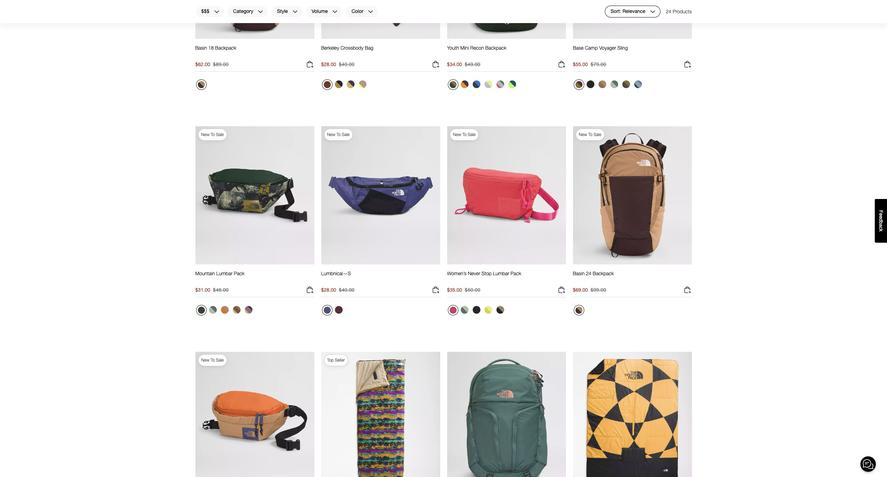 Task type: vqa. For each thing, say whether or not it's contained in the screenshot.
Wawona Bed 20 Sleeping Bag image
yes



Task type: locate. For each thing, give the bounding box(es) containing it.
1 horizontal spatial 24
[[666, 8, 672, 14]]

category
[[233, 8, 253, 14]]

Pine Needle Camo Embroidery Small Print/Pine Needle radio
[[196, 305, 207, 316]]

18
[[208, 45, 214, 51]]

1 pack from the left
[[234, 270, 245, 276]]

2 $28.00 from the top
[[321, 287, 336, 293]]

a
[[879, 224, 884, 227]]

top
[[327, 357, 334, 363]]

backpack for basin 18 backpack
[[215, 45, 236, 51]]

sale for lumbnical—s
[[342, 132, 350, 137]]

new to sale for lumbnical—s
[[327, 132, 350, 137]]

2 lumbar from the left
[[493, 270, 509, 276]]

$31.00
[[195, 287, 210, 293]]

0 horizontal spatial almond butter/coal brown radio
[[196, 79, 207, 90]]

never
[[468, 270, 480, 276]]

women's surge luxe backpack image
[[447, 351, 566, 477]]

2 horizontal spatial backpack
[[593, 270, 614, 276]]

lumbar
[[216, 270, 233, 276], [493, 270, 509, 276]]

color
[[352, 8, 364, 14]]

Optic Blue/Asphalt Grey radio
[[471, 79, 482, 90]]

women's never stop lumbar pack
[[447, 270, 521, 276]]

0 vertical spatial $40.00
[[339, 61, 355, 67]]

backpack right recon
[[485, 45, 507, 51]]

youth mini recon backpack image
[[447, 0, 566, 39]]

lumbar right the stop
[[493, 270, 509, 276]]

$choose color$ option group for mountain lumbar pack
[[195, 304, 255, 318]]

Black Currant Purple/Yellow Silt radio
[[345, 79, 356, 90]]

new to sale for women's never stop lumbar pack
[[453, 132, 476, 137]]

Almond Butter/Coal Brown radio
[[196, 79, 207, 90], [574, 305, 584, 316]]

2 $40.00 from the top
[[339, 287, 355, 293]]

0 horizontal spatial lumbar
[[216, 270, 233, 276]]

basin inside basin 18 backpack button
[[195, 45, 207, 51]]

$34.00
[[447, 61, 462, 67]]

1 horizontal spatial almond butter/coal brown radio
[[574, 305, 584, 316]]

b
[[879, 221, 884, 224]]

Almond Butter/Utility Brown radio
[[597, 79, 608, 90]]

women's never stop lumbar pack image
[[447, 126, 566, 265]]

top seller
[[327, 357, 345, 363]]

new for women's never stop lumbar pack
[[453, 132, 461, 137]]

sun sprite/sulphur spring green image
[[485, 306, 492, 314]]

basin for basin 18 backpack
[[195, 45, 207, 51]]

Desert Rust/Bipartisan Brown/Yellow Silt radio
[[231, 304, 242, 316]]

$35.00
[[447, 287, 462, 293]]

Blue Moss/Safety Green radio
[[507, 79, 518, 90]]

Cave Blue radio
[[322, 305, 332, 316]]

24 inside status
[[666, 8, 672, 14]]

1 vertical spatial $28.00
[[321, 287, 336, 293]]

sling
[[618, 45, 628, 51]]

f e e d b a c k
[[879, 210, 884, 232]]

almond butter/coal brown image for $69.00
[[576, 307, 583, 314]]

style
[[277, 8, 288, 14]]

1 $28.00 from the top
[[321, 61, 336, 67]]

1 horizontal spatial backpack
[[485, 45, 507, 51]]

basin left '18'
[[195, 45, 207, 51]]

new
[[201, 132, 210, 137], [327, 132, 335, 137], [453, 132, 461, 137], [579, 132, 587, 137], [201, 357, 210, 363]]

sun sprite/dusty periwinkle image
[[485, 80, 492, 88]]

TNF Black/TNF White radio
[[585, 79, 596, 90]]

$45.00
[[213, 287, 229, 293]]

to
[[211, 132, 215, 137], [337, 132, 341, 137], [463, 132, 467, 137], [588, 132, 593, 137], [211, 357, 215, 363]]

1 vertical spatial almond butter/coal brown radio
[[574, 305, 584, 316]]

almond butter/coal brown image down $62.00
[[198, 81, 205, 88]]

basin for basin 24 backpack
[[573, 270, 585, 276]]

$28.00 for berkeley crossbody bag
[[321, 61, 336, 67]]

f e e d b a c k button
[[875, 199, 887, 243]]

almond butter/mandarin image
[[221, 306, 229, 314]]

1 horizontal spatial lumbar
[[493, 270, 509, 276]]

1 vertical spatial almond butter/coal brown image
[[576, 307, 583, 314]]

Dark Sage/Misty Sage radio
[[207, 304, 218, 316]]

to for mountain lumbar pack
[[211, 132, 215, 137]]

c
[[879, 227, 884, 229]]

volume
[[312, 8, 328, 14]]

backpack up $99.00
[[593, 270, 614, 276]]

lumbar inside "women's never stop lumbar pack" button
[[493, 270, 509, 276]]

24 left the products
[[666, 8, 672, 14]]

e up b
[[879, 216, 884, 219]]

Sulphur Moss/New Taupe Green radio
[[621, 79, 632, 90]]

e
[[879, 213, 884, 216], [879, 216, 884, 219]]

berkeley crossbody bag button
[[321, 45, 374, 57]]

backpack inside basin 24 backpack "button"
[[593, 270, 614, 276]]

sort:
[[611, 8, 621, 14]]

backpack inside basin 18 backpack button
[[215, 45, 236, 51]]

24 products status
[[666, 6, 692, 17]]

1 vertical spatial 24
[[586, 270, 592, 276]]

backpack
[[215, 45, 236, 51], [485, 45, 507, 51], [593, 270, 614, 276]]

0 horizontal spatial basin
[[195, 45, 207, 51]]

$choose color$ option group
[[321, 79, 369, 93], [447, 79, 519, 93], [573, 79, 644, 93], [195, 304, 255, 318], [321, 304, 345, 318], [447, 304, 507, 318]]

almond butter/coal brown radio down $62.00
[[196, 79, 207, 90]]

pack
[[234, 270, 245, 276], [511, 270, 521, 276]]

basin
[[195, 45, 207, 51], [573, 270, 585, 276]]

$40.00 down lumbnical—s button
[[339, 287, 355, 293]]

Mineral Purple Cactus Camo Print/Khaki Stone/Lemon Yellow radio
[[357, 79, 368, 90]]

24 up $69.00
[[586, 270, 592, 276]]

1 lumbar from the left
[[216, 270, 233, 276]]

tnf black/tnf white image
[[587, 80, 594, 88]]

lumbnical—s image
[[321, 126, 440, 265]]

sale
[[216, 132, 224, 137], [342, 132, 350, 137], [468, 132, 476, 137], [594, 132, 602, 137], [216, 357, 224, 363]]

mini
[[461, 45, 469, 51]]

basin up $69.00
[[573, 270, 585, 276]]

backpack for basin 24 backpack
[[593, 270, 614, 276]]

1 horizontal spatial almond butter/coal brown image
[[576, 307, 583, 314]]

mineral purple cactus camo print/khaki stone/lemon yellow image
[[359, 80, 366, 88]]

e up 'd'
[[879, 213, 884, 216]]

lumbnical—s
[[321, 270, 351, 276]]

base camp voyager sling image
[[573, 0, 692, 39]]

almond butter/coal brown image down $69.00
[[576, 307, 583, 314]]

1 vertical spatial mountain lumbar pack image
[[195, 351, 314, 477]]

asphalt grey/cone orange image
[[461, 80, 469, 88]]

Kelp Tan/TNF Black radio
[[495, 304, 506, 316]]

0 horizontal spatial almond butter/coal brown image
[[198, 81, 205, 88]]

voyager
[[599, 45, 616, 51]]

$28.00 down berkeley at the left of the page
[[321, 61, 336, 67]]

youth
[[447, 45, 459, 51]]

k
[[879, 229, 884, 232]]

2 mountain lumbar pack image from the top
[[195, 351, 314, 477]]

24 products
[[666, 8, 692, 14]]

pine needle camo embroidery small print/pine needle image
[[198, 307, 205, 314]]

new to sale
[[201, 132, 224, 137], [327, 132, 350, 137], [453, 132, 476, 137], [579, 132, 602, 137], [201, 357, 224, 363]]

1 vertical spatial $40.00
[[339, 287, 355, 293]]

0 vertical spatial $28.00
[[321, 61, 336, 67]]

TNF Black/Mineral Gold radio
[[333, 79, 344, 90]]

seller
[[335, 357, 345, 363]]

1 horizontal spatial basin
[[573, 270, 585, 276]]

$choose color$ option group for youth mini recon backpack
[[447, 79, 519, 93]]

0 vertical spatial almond butter/coal brown image
[[198, 81, 205, 88]]

$$$
[[201, 8, 209, 14]]

misty sage/dark sage image
[[461, 306, 469, 314]]

sale for mountain lumbar pack
[[216, 132, 224, 137]]

wawona bed 20 sleeping bag image
[[321, 351, 440, 477]]

24
[[666, 8, 672, 14], [586, 270, 592, 276]]

$choose color$ option group for women's never stop lumbar pack
[[447, 304, 507, 318]]

clay red/mr. pink image
[[450, 307, 457, 314]]

f
[[879, 210, 884, 213]]

lumbar up $45.00
[[216, 270, 233, 276]]

2 pack from the left
[[511, 270, 521, 276]]

crossbody
[[341, 45, 364, 51]]

0 vertical spatial basin
[[195, 45, 207, 51]]

tnf black/mineral gold image
[[335, 80, 343, 88]]

bag
[[365, 45, 374, 51]]

0 horizontal spatial 24
[[586, 270, 592, 276]]

Dark Sage/Misty Sage/Mr.Pink radio
[[495, 79, 506, 90]]

$40.00
[[339, 61, 355, 67], [339, 287, 355, 293]]

mountain lumbar pack image
[[195, 126, 314, 265], [195, 351, 314, 477]]

1 vertical spatial basin
[[573, 270, 585, 276]]

Black Currant Purple/Dusk Purple/Yellow Silt radio
[[243, 304, 254, 316]]

1 horizontal spatial pack
[[511, 270, 521, 276]]

pack right the stop
[[511, 270, 521, 276]]

0 horizontal spatial pack
[[234, 270, 245, 276]]

$40.00 down berkeley crossbody bag button
[[339, 61, 355, 67]]

sale for women's never stop lumbar pack
[[468, 132, 476, 137]]

almond butter/coal brown radio down $69.00
[[574, 305, 584, 316]]

$28.00 down lumbnical—s button
[[321, 287, 336, 293]]

0 vertical spatial mountain lumbar pack image
[[195, 126, 314, 265]]

women's never stop lumbar pack button
[[447, 270, 521, 283]]

backpack inside youth mini recon backpack button
[[485, 45, 507, 51]]

new for lumbnical—s
[[327, 132, 335, 137]]

$40.00 for lumbnical—s
[[339, 287, 355, 293]]

1 $40.00 from the top
[[339, 61, 355, 67]]

0 vertical spatial almond butter/coal brown radio
[[196, 79, 207, 90]]

Utility Brown Camo Texture Print/Pine Needle radio
[[448, 79, 458, 90]]

basin inside basin 24 backpack "button"
[[573, 270, 585, 276]]

0 horizontal spatial backpack
[[215, 45, 236, 51]]

$69.00
[[573, 287, 588, 293]]

basin 24 backpack button
[[573, 270, 614, 283]]

desert rust/bipartisan brown/yellow silt image
[[233, 306, 240, 314]]

backpack right '18'
[[215, 45, 236, 51]]

Boysenberry radio
[[333, 304, 344, 316]]

$28.00
[[321, 61, 336, 67], [321, 287, 336, 293]]

pack right mountain
[[234, 270, 245, 276]]

Misty Sage/Dark Sage radio
[[459, 304, 470, 316]]

0 vertical spatial 24
[[666, 8, 672, 14]]

almond butter/coal brown image
[[198, 81, 205, 88], [576, 307, 583, 314]]



Task type: describe. For each thing, give the bounding box(es) containing it.
basin 24 backpack image
[[573, 126, 692, 265]]

boysenberry image
[[335, 306, 343, 314]]

base camp voyager sling button
[[573, 45, 628, 57]]

Sun Sprite/Sulphur Spring Green radio
[[483, 304, 494, 316]]

basin 24 backpack
[[573, 270, 614, 276]]

dark sage/misty sage image
[[611, 80, 618, 88]]

sale for basin 24 backpack
[[594, 132, 602, 137]]

$28.00 for lumbnical—s
[[321, 287, 336, 293]]

$40.00 for berkeley crossbody bag
[[339, 61, 355, 67]]

tnf black image
[[473, 306, 480, 314]]

indigo stone/steel blue/shady blue image
[[634, 80, 642, 88]]

to for lumbnical—s
[[337, 132, 341, 137]]

$choose color$ option group for lumbnical—s
[[321, 304, 345, 318]]

new for basin 24 backpack
[[579, 132, 587, 137]]

TNF Black radio
[[471, 304, 482, 316]]

blue moss/safety green image
[[508, 80, 516, 88]]

berkeley crossbody bag image
[[321, 0, 440, 39]]

new for mountain lumbar pack
[[201, 132, 210, 137]]

24 inside "button"
[[586, 270, 592, 276]]

utility brown camo texture print/pine needle image
[[450, 81, 457, 88]]

almond butter/coal brown image for $62.00
[[198, 81, 205, 88]]

Indigo Stone/Steel Blue/Shady Blue radio
[[633, 79, 644, 90]]

sort: relevance button
[[605, 6, 661, 17]]

basin 18 backpack image
[[195, 0, 314, 39]]

pack inside button
[[234, 270, 245, 276]]

black currant purple/yellow silt image
[[347, 80, 354, 88]]

mountain lumbar pack button
[[195, 270, 245, 283]]

to for women's never stop lumbar pack
[[463, 132, 467, 137]]

base
[[573, 45, 584, 51]]

relevance
[[623, 8, 646, 14]]

youth mini recon backpack button
[[447, 45, 507, 57]]

Sun Sprite/Dusty Periwinkle radio
[[483, 79, 494, 90]]

new to sale for mountain lumbar pack
[[201, 132, 224, 137]]

d
[[879, 218, 884, 221]]

recon
[[470, 45, 484, 51]]

base camp voyager sling
[[573, 45, 628, 51]]

1 mountain lumbar pack image from the top
[[195, 126, 314, 265]]

basin 18 backpack button
[[195, 45, 236, 57]]

sulphur moss/new taupe green image
[[622, 80, 630, 88]]

category button
[[227, 6, 268, 17]]

volume button
[[306, 6, 343, 17]]

mountain
[[195, 270, 215, 276]]

almond butter/utility brown image
[[599, 80, 606, 88]]

almond butter/coal brown radio for $62.00
[[196, 79, 207, 90]]

almond butter/coal brown radio for $69.00
[[574, 305, 584, 316]]

$choose color$ option group for base camp voyager sling
[[573, 79, 644, 93]]

$49.00
[[465, 61, 481, 67]]

$89.00
[[213, 61, 229, 67]]

Boysenberry/Sulphur Moss radio
[[574, 79, 584, 90]]

dark sage/misty sage/mr.pink image
[[497, 80, 504, 88]]

optic blue/asphalt grey image
[[473, 80, 480, 88]]

women's
[[447, 270, 467, 276]]

$99.00
[[591, 287, 606, 293]]

2 e from the top
[[879, 216, 884, 219]]

basin 18 backpack
[[195, 45, 236, 51]]

style button
[[271, 6, 303, 17]]

products
[[673, 8, 692, 14]]

black currant purple/dusk purple/yellow silt image
[[245, 306, 252, 314]]

youth mini recon backpack
[[447, 45, 507, 51]]

$choose color$ option group for berkeley crossbody bag
[[321, 79, 369, 93]]

kelp tan/tnf black image
[[497, 306, 504, 314]]

to for basin 24 backpack
[[588, 132, 593, 137]]

1 e from the top
[[879, 213, 884, 216]]

new to sale for basin 24 backpack
[[579, 132, 602, 137]]

cave blue image
[[324, 307, 331, 314]]

mountain lumbar pack
[[195, 270, 245, 276]]

sort: relevance
[[611, 8, 646, 14]]

Asphalt Grey/Cone Orange radio
[[459, 79, 470, 90]]

boysenberry/sulphur moss image
[[576, 81, 583, 88]]

camp
[[585, 45, 598, 51]]

stop
[[482, 270, 492, 276]]

$$$ button
[[195, 6, 225, 17]]

berkeley
[[321, 45, 339, 51]]

Brandy Brown Evolved Texture Print/Brandy Brown radio
[[322, 79, 332, 90]]

brandy brown evolved texture print/brandy brown image
[[324, 81, 331, 88]]

Clay Red/Mr. Pink radio
[[448, 305, 458, 316]]

color button
[[346, 6, 379, 17]]

$62.00
[[195, 61, 210, 67]]

$79.00
[[591, 61, 606, 67]]

$50.00
[[465, 287, 481, 293]]

Dark Sage/Misty Sage radio
[[609, 79, 620, 90]]

pack inside button
[[511, 270, 521, 276]]

berkeley crossbody bag
[[321, 45, 374, 51]]

$55.00
[[573, 61, 588, 67]]

Almond Butter/Mandarin radio
[[219, 304, 230, 316]]

wawona fuzzy blanket image
[[573, 351, 692, 477]]

lumbar inside mountain lumbar pack button
[[216, 270, 233, 276]]

lumbnical—s button
[[321, 270, 351, 283]]

dark sage/misty sage image
[[209, 306, 217, 314]]



